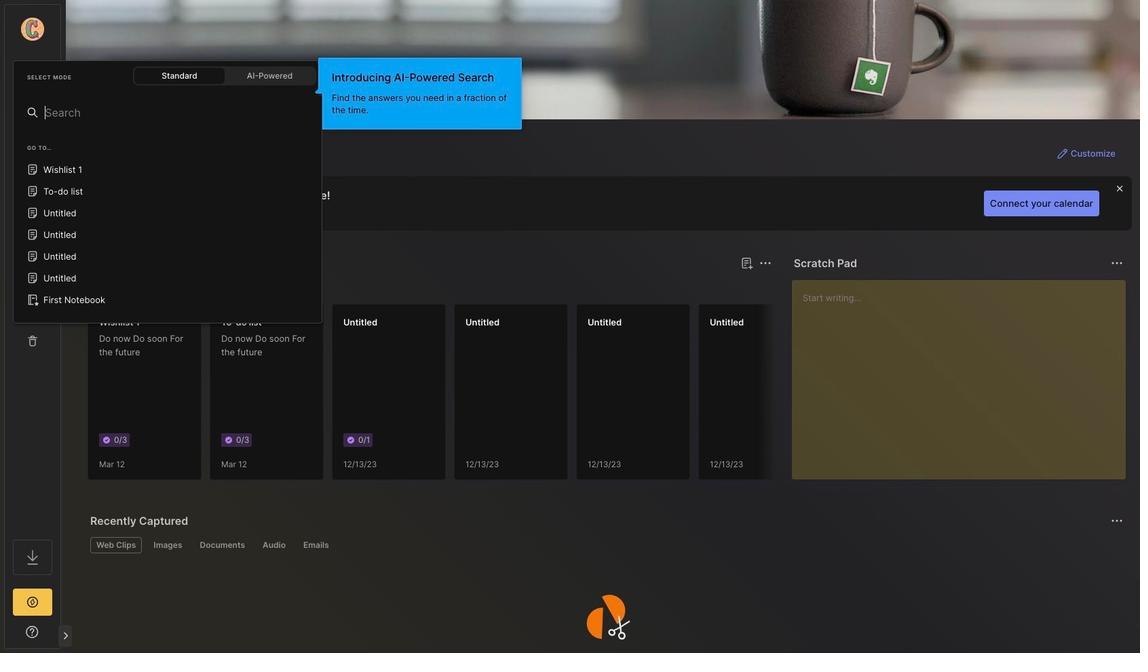 Task type: describe. For each thing, give the bounding box(es) containing it.
2 tab list from the top
[[90, 538, 1122, 554]]

tree inside main element
[[5, 132, 60, 528]]

Start writing… text field
[[803, 280, 1126, 469]]

edit search image
[[24, 67, 41, 84]]

main element
[[0, 0, 1141, 654]]

upgrade image
[[24, 595, 41, 611]]

home image
[[26, 145, 39, 158]]

Search text field
[[45, 105, 314, 121]]



Task type: vqa. For each thing, say whether or not it's contained in the screenshot.
Main element
yes



Task type: locate. For each thing, give the bounding box(es) containing it.
None search field
[[45, 105, 314, 121]]

tree
[[5, 132, 60, 528]]

tab list
[[90, 280, 770, 296], [90, 538, 1122, 554]]

1 tab list from the top
[[90, 280, 770, 296]]

tab
[[90, 280, 130, 296], [136, 280, 191, 296], [90, 538, 142, 554], [148, 538, 188, 554], [194, 538, 251, 554], [257, 538, 292, 554], [297, 538, 335, 554]]

none search field inside main element
[[45, 105, 314, 121]]

1 vertical spatial tab list
[[90, 538, 1122, 554]]

click to expand image
[[59, 629, 70, 645]]

row group
[[88, 304, 943, 489]]

Search results field
[[13, 132, 323, 324]]

0 vertical spatial tab list
[[90, 280, 770, 296]]



